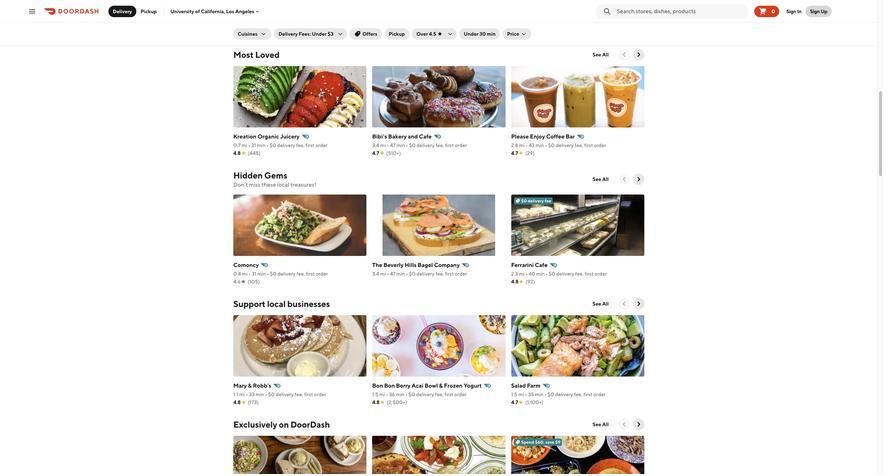 Task type: locate. For each thing, give the bounding box(es) containing it.
3.4 for bibi's bakery and cafe
[[372, 142, 380, 148]]

delivery for kreation organic juicery
[[277, 142, 295, 148]]

0
[[772, 8, 776, 14]]

delivery for comoncy
[[278, 271, 296, 277]]

under 30 min
[[464, 31, 496, 37]]

3 all from the top
[[603, 301, 609, 307]]

0 horizontal spatial delivery
[[113, 8, 132, 14]]

1 vertical spatial pickup button
[[385, 28, 409, 40]]

3.4 mi • 47 min • $​0 delivery fee, first order for bagel
[[372, 271, 467, 277]]

kreation
[[233, 133, 257, 140]]

previous button of carousel image for most loved
[[621, 51, 628, 58]]

0 vertical spatial 3.4
[[372, 142, 380, 148]]

fee, inside headlines diner and grill 0.7 mi • 31 min • $​0 delivery fee, first order
[[296, 22, 305, 27]]

0 horizontal spatial sign
[[787, 8, 797, 14]]

36
[[528, 22, 534, 27], [389, 392, 395, 397]]

1 horizontal spatial 36
[[528, 22, 534, 27]]

1 horizontal spatial 1.5
[[511, 392, 518, 397]]

1 previous button of carousel image from the top
[[621, 176, 628, 183]]

0 vertical spatial pickup
[[141, 8, 157, 14]]

2 & from the left
[[439, 382, 443, 389]]

40
[[529, 271, 536, 277]]

0 horizontal spatial cafe
[[419, 133, 432, 140]]

min right 35
[[535, 392, 544, 397]]

1 vertical spatial previous button of carousel image
[[621, 421, 628, 428]]

first inside headlines diner and grill 0.7 mi • 31 min • $​0 delivery fee, first order
[[306, 22, 315, 27]]

47 for bakery
[[390, 142, 396, 148]]

sign in link
[[783, 4, 806, 18]]

4.7 left the (750+)
[[372, 30, 379, 35]]

first
[[306, 22, 315, 27], [445, 22, 454, 27], [584, 22, 592, 27], [306, 142, 315, 148], [445, 142, 454, 148], [585, 142, 593, 148], [306, 271, 315, 277], [445, 271, 454, 277], [585, 271, 594, 277], [304, 392, 313, 397], [445, 392, 454, 397], [584, 392, 593, 397]]

first for ferrarini cafe
[[585, 271, 594, 277]]

the
[[372, 262, 383, 268]]

36 for (2,500+)
[[389, 392, 395, 397]]

2 under from the left
[[464, 31, 479, 37]]

1 see all from the top
[[593, 52, 609, 57]]

1 horizontal spatial bon
[[384, 382, 395, 389]]

0.7 mi • 31 min • $​0 delivery fee, first order down juicery
[[233, 142, 328, 148]]

1 & from the left
[[248, 382, 252, 389]]

•
[[248, 22, 250, 27], [267, 22, 269, 27], [387, 22, 389, 27], [406, 22, 408, 27], [525, 22, 527, 27], [545, 22, 547, 27], [248, 142, 250, 148], [267, 142, 269, 148], [387, 142, 389, 148], [406, 142, 408, 148], [526, 142, 528, 148], [545, 142, 548, 148], [249, 271, 251, 277], [267, 271, 269, 277], [387, 271, 389, 277], [406, 271, 408, 277], [526, 271, 528, 277], [546, 271, 548, 277], [246, 392, 248, 397], [265, 392, 267, 397], [386, 392, 388, 397], [406, 392, 408, 397], [525, 392, 527, 397], [545, 392, 547, 397]]

fees:
[[299, 31, 311, 37]]

loved
[[255, 50, 280, 60]]

4.7
[[233, 30, 240, 35], [372, 30, 379, 35], [372, 150, 379, 156], [511, 150, 518, 156], [511, 399, 518, 405]]

2 3.4 from the top
[[372, 271, 380, 277]]

all
[[603, 52, 609, 57], [603, 176, 609, 182], [603, 301, 609, 307], [603, 422, 609, 427]]

31 up (105)
[[252, 271, 257, 277]]

1 vertical spatial next button of carousel image
[[635, 176, 643, 183]]

cuisines button
[[233, 28, 271, 40]]

cafe
[[419, 133, 432, 140], [535, 262, 548, 268]]

$0
[[521, 198, 527, 203]]

4.7 left '(412)'
[[233, 30, 240, 35]]

min for please enjoy coffee bar
[[536, 142, 544, 148]]

and left grill
[[277, 12, 287, 19]]

next button of carousel image
[[635, 51, 643, 58], [635, 176, 643, 183], [635, 421, 643, 428]]

juicery
[[280, 133, 300, 140]]

0.7 up the offers
[[372, 22, 380, 27]]

0 horizontal spatial 0.7 mi • 31 min • $​0 delivery fee, first order
[[233, 142, 328, 148]]

order for please enjoy coffee bar
[[594, 142, 607, 148]]

1 all from the top
[[603, 52, 609, 57]]

0 vertical spatial 47
[[390, 142, 396, 148]]

0.7 inside headlines diner and grill 0.7 mi • 31 min • $​0 delivery fee, first order
[[233, 22, 241, 27]]

on
[[279, 419, 289, 429]]

3.4
[[372, 142, 380, 148], [372, 271, 380, 277]]

1 3.4 mi • 47 min • $​0 delivery fee, first order from the top
[[372, 142, 467, 148]]

0 vertical spatial local
[[277, 181, 289, 188]]

3 see all from the top
[[593, 301, 609, 307]]

delivery for ferrarini cafe
[[557, 271, 575, 277]]

local inside hidden gems don't miss these local treasures!
[[277, 181, 289, 188]]

mi for mary & robb's
[[239, 392, 245, 397]]

next button of carousel image
[[635, 300, 643, 307]]

most loved
[[233, 50, 280, 60]]

please
[[511, 133, 529, 140]]

1 vertical spatial 3.4
[[372, 271, 380, 277]]

order for bon bon berry acai bowl & frozen yogurt
[[455, 392, 467, 397]]

the beverly hills bagel company
[[372, 262, 460, 268]]

& up 33
[[248, 382, 252, 389]]

coffee
[[547, 133, 565, 140]]

2.8 mi • 43 min • $​0 delivery fee, first order
[[511, 142, 607, 148]]

min for bibi's bakery and cafe
[[397, 142, 405, 148]]

1 vertical spatial and
[[408, 133, 418, 140]]

$​0 for bon bon berry acai bowl & frozen yogurt
[[409, 392, 415, 397]]

previous button of carousel image
[[621, 176, 628, 183], [621, 421, 628, 428]]

36 up (2,500+)
[[389, 392, 395, 397]]

pickup left over
[[389, 31, 405, 37]]

31
[[251, 22, 256, 27], [390, 22, 395, 27], [251, 142, 256, 148], [252, 271, 257, 277]]

(2,500+)
[[387, 399, 407, 405]]

0 horizontal spatial pickup button
[[136, 6, 161, 17]]

pickup button left over
[[385, 28, 409, 40]]

sign for sign up
[[811, 8, 820, 14]]

local down gems
[[277, 181, 289, 188]]

delivery
[[277, 22, 295, 27], [416, 22, 434, 27], [555, 22, 573, 27], [277, 142, 295, 148], [417, 142, 435, 148], [556, 142, 574, 148], [528, 198, 544, 203], [278, 271, 296, 277], [417, 271, 435, 277], [557, 271, 575, 277], [276, 392, 294, 397], [416, 392, 434, 397], [555, 392, 573, 397]]

2 3.4 mi • 47 min • $​0 delivery fee, first order from the top
[[372, 271, 467, 277]]

and inside headlines diner and grill 0.7 mi • 31 min • $​0 delivery fee, first order
[[277, 12, 287, 19]]

1.5 mi • 36 min • $​0 delivery fee, first order
[[372, 392, 467, 397]]

3.4 mi • 47 min • $​0 delivery fee, first order
[[372, 142, 467, 148], [372, 271, 467, 277]]

delivery inside 'button'
[[113, 8, 132, 14]]

0 vertical spatial next button of carousel image
[[635, 51, 643, 58]]

2 1.5 from the left
[[511, 392, 518, 397]]

$​0 for mary & robb's
[[268, 392, 275, 397]]

4 see from the top
[[593, 422, 602, 427]]

local right support
[[267, 299, 286, 309]]

$​0 for the beverly hills bagel company
[[409, 271, 416, 277]]

0 horizontal spatial and
[[277, 12, 287, 19]]

4.8 down 2.3
[[511, 279, 519, 285]]

order for the beverly hills bagel company
[[455, 271, 467, 277]]

4.8 left (445)
[[233, 150, 241, 156]]

2 see from the top
[[593, 176, 602, 182]]

1 vertical spatial previous button of carousel image
[[621, 300, 628, 307]]

mi for ferrarini cafe
[[519, 271, 525, 277]]

1 vertical spatial 3.4 mi • 47 min • $​0 delivery fee, first order
[[372, 271, 467, 277]]

under left 30 at the top of page
[[464, 31, 479, 37]]

1 vertical spatial delivery
[[279, 31, 298, 37]]

fee, for salad farm
[[574, 392, 583, 397]]

headlines diner and grill 0.7 mi • 31 min • $​0 delivery fee, first order
[[233, 12, 328, 27]]

sign up link
[[806, 6, 832, 17]]

1 vertical spatial 47
[[390, 271, 396, 277]]

2.3
[[511, 271, 518, 277]]

& right bowl at the left
[[439, 382, 443, 389]]

4.8 for robb's
[[233, 399, 241, 405]]

2 sign from the left
[[811, 8, 820, 14]]

0 horizontal spatial pickup
[[141, 8, 157, 14]]

0 horizontal spatial under
[[312, 31, 327, 37]]

47 up (510+)
[[390, 142, 396, 148]]

1 previous button of carousel image from the top
[[621, 51, 628, 58]]

please enjoy coffee bar
[[511, 133, 575, 140]]

36 up "(43)"
[[528, 22, 534, 27]]

see all
[[593, 52, 609, 57], [593, 176, 609, 182], [593, 301, 609, 307], [593, 422, 609, 427]]

ferrarini
[[511, 262, 534, 268]]

2 bon from the left
[[384, 382, 395, 389]]

under left the $3
[[312, 31, 327, 37]]

min right 33
[[256, 392, 264, 397]]

0.7 mi • 31 min • $​0 delivery fee, first order up over
[[372, 22, 467, 27]]

delivery for bon bon berry acai bowl & frozen yogurt
[[416, 392, 434, 397]]

(412)
[[248, 30, 259, 35]]

min down "diner"
[[257, 22, 266, 27]]

delivery for mary & robb's
[[276, 392, 294, 397]]

2 next button of carousel image from the top
[[635, 176, 643, 183]]

delivery button
[[109, 6, 136, 17]]

1 next button of carousel image from the top
[[635, 51, 643, 58]]

acai
[[412, 382, 424, 389]]

2 47 from the top
[[390, 271, 396, 277]]

47 down beverly
[[390, 271, 396, 277]]

min down kreation organic juicery
[[257, 142, 266, 148]]

1 47 from the top
[[390, 142, 396, 148]]

0 vertical spatial delivery
[[113, 8, 132, 14]]

california,
[[201, 8, 225, 14]]

1 horizontal spatial cafe
[[535, 262, 548, 268]]

3 see from the top
[[593, 301, 602, 307]]

min for kreation organic juicery
[[257, 142, 266, 148]]

mi for salad farm
[[519, 392, 524, 397]]

under 30 min button
[[460, 28, 500, 40]]

(105)
[[248, 279, 260, 285]]

see all link
[[589, 49, 613, 60], [589, 173, 613, 185], [589, 298, 613, 310], [589, 419, 613, 430]]

3.4 mi • 47 min • $​0 delivery fee, first order down the bibi's bakery and cafe
[[372, 142, 467, 148]]

(29)
[[526, 150, 535, 156]]

exclusively on doordash link
[[233, 419, 330, 430]]

hidden
[[233, 170, 263, 180]]

1 vertical spatial 36
[[389, 392, 395, 397]]

1 horizontal spatial pickup
[[389, 31, 405, 37]]

4.8 left (2,500+)
[[372, 399, 380, 405]]

2 previous button of carousel image from the top
[[621, 300, 628, 307]]

min up "(43)"
[[535, 22, 544, 27]]

fee, for please enjoy coffee bar
[[575, 142, 584, 148]]

min right 40
[[537, 271, 545, 277]]

bakery
[[388, 133, 407, 140]]

and for diner
[[277, 12, 287, 19]]

0 horizontal spatial 1.5
[[372, 392, 379, 397]]

4.8 down "1.1"
[[233, 399, 241, 405]]

0 horizontal spatial bon
[[372, 382, 383, 389]]

1 horizontal spatial delivery
[[279, 31, 298, 37]]

1 horizontal spatial under
[[464, 31, 479, 37]]

3.4 down bibi's
[[372, 142, 380, 148]]

0 vertical spatial and
[[277, 12, 287, 19]]

delivery for salad farm
[[555, 392, 573, 397]]

support local businesses link
[[233, 298, 330, 310]]

see all for support local businesses
[[593, 301, 609, 307]]

1.5 for salad farm
[[511, 392, 518, 397]]

sign left up
[[811, 8, 820, 14]]

4.7 down the 2.8
[[511, 150, 518, 156]]

$​0 for ferrarini cafe
[[549, 271, 556, 277]]

min for ferrarini cafe
[[537, 271, 545, 277]]

fee, for comoncy
[[297, 271, 305, 277]]

1.5
[[372, 392, 379, 397], [511, 392, 518, 397]]

cafe right bakery
[[419, 133, 432, 140]]

1 see from the top
[[593, 52, 602, 57]]

1 horizontal spatial and
[[408, 133, 418, 140]]

cafe up 40
[[535, 262, 548, 268]]

4 see all link from the top
[[589, 419, 613, 430]]

bon
[[372, 382, 383, 389], [384, 382, 395, 389]]

3.4 mi • 47 min • $​0 delivery fee, first order for cafe
[[372, 142, 467, 148]]

and for bakery
[[408, 133, 418, 140]]

1 horizontal spatial sign
[[811, 8, 820, 14]]

under
[[312, 31, 327, 37], [464, 31, 479, 37]]

4 all from the top
[[603, 422, 609, 427]]

first for salad farm
[[584, 392, 593, 397]]

$​0 for salad farm
[[548, 392, 554, 397]]

min down beverly
[[397, 271, 405, 277]]

3.4 down the
[[372, 271, 380, 277]]

0 vertical spatial 36
[[528, 22, 534, 27]]

spend $60, save $9
[[521, 439, 561, 445]]

31 up the (750+)
[[390, 22, 395, 27]]

2 see all from the top
[[593, 176, 609, 182]]

sign left the in
[[787, 8, 797, 14]]

$​0
[[270, 22, 276, 27], [409, 22, 415, 27], [548, 22, 554, 27], [270, 142, 276, 148], [409, 142, 416, 148], [548, 142, 555, 148], [270, 271, 277, 277], [409, 271, 416, 277], [549, 271, 556, 277], [268, 392, 275, 397], [409, 392, 415, 397], [548, 392, 554, 397]]

mary
[[233, 382, 247, 389]]

fee, for bibi's bakery and cafe
[[436, 142, 444, 148]]

min up (105)
[[258, 271, 266, 277]]

0.7 mi • 31 min • $​0 delivery fee, first order
[[372, 22, 467, 27], [233, 142, 328, 148]]

order for bibi's bakery and cafe
[[455, 142, 467, 148]]

4.7 for please enjoy coffee bar
[[511, 150, 518, 156]]

0 horizontal spatial &
[[248, 382, 252, 389]]

fee, for the beverly hills bagel company
[[436, 271, 444, 277]]

4.7 down salad
[[511, 399, 518, 405]]

1 3.4 from the top
[[372, 142, 380, 148]]

0.7 down 'headlines'
[[233, 22, 241, 27]]

3.4 mi • 47 min • $​0 delivery fee, first order down the beverly hills bagel company
[[372, 271, 467, 277]]

2 previous button of carousel image from the top
[[621, 421, 628, 428]]

1 1.5 from the left
[[372, 392, 379, 397]]

over 4.5
[[417, 31, 437, 37]]

min down the bibi's bakery and cafe
[[397, 142, 405, 148]]

$​0 for bibi's bakery and cafe
[[409, 142, 416, 148]]

1 under from the left
[[312, 31, 327, 37]]

0 vertical spatial previous button of carousel image
[[621, 176, 628, 183]]

kreation organic juicery
[[233, 133, 300, 140]]

33
[[249, 392, 255, 397]]

frozen
[[444, 382, 463, 389]]

43
[[529, 142, 535, 148]]

previous button of carousel image
[[621, 51, 628, 58], [621, 300, 628, 307]]

0 vertical spatial 3.4 mi • 47 min • $​0 delivery fee, first order
[[372, 142, 467, 148]]

1 bon from the left
[[372, 382, 383, 389]]

over
[[417, 31, 428, 37]]

1 horizontal spatial &
[[439, 382, 443, 389]]

4.7 down bibi's
[[372, 150, 379, 156]]

order
[[316, 22, 328, 27], [455, 22, 467, 27], [593, 22, 606, 27], [316, 142, 328, 148], [455, 142, 467, 148], [594, 142, 607, 148], [316, 271, 328, 277], [455, 271, 467, 277], [595, 271, 607, 277], [314, 392, 326, 397], [455, 392, 467, 397], [594, 392, 606, 397]]

1 sign from the left
[[787, 8, 797, 14]]

1 see all link from the top
[[589, 49, 613, 60]]

min right 30 at the top of page
[[487, 31, 496, 37]]

and
[[277, 12, 287, 19], [408, 133, 418, 140]]

min up (2,500+)
[[396, 392, 405, 397]]

see all for exclusively on doordash
[[593, 422, 609, 427]]

1 horizontal spatial 0.7 mi • 31 min • $​0 delivery fee, first order
[[372, 22, 467, 27]]

2 vertical spatial next button of carousel image
[[635, 421, 643, 428]]

mi for bibi's bakery and cafe
[[381, 142, 386, 148]]

0 horizontal spatial 36
[[389, 392, 395, 397]]

31 inside headlines diner and grill 0.7 mi • 31 min • $​0 delivery fee, first order
[[251, 22, 256, 27]]

4 see all from the top
[[593, 422, 609, 427]]

3 see all link from the top
[[589, 298, 613, 310]]

pickup right delivery 'button'
[[141, 8, 157, 14]]

47
[[390, 142, 396, 148], [390, 271, 396, 277]]

order for salad farm
[[594, 392, 606, 397]]

min right 43
[[536, 142, 544, 148]]

pickup button left university
[[136, 6, 161, 17]]

31 up '(412)'
[[251, 22, 256, 27]]

see for exclusively on doordash
[[593, 422, 602, 427]]

and right bakery
[[408, 133, 418, 140]]

4.8 for juicery
[[233, 150, 241, 156]]

cuisines
[[238, 31, 258, 37]]

3 next button of carousel image from the top
[[635, 421, 643, 428]]

0 vertical spatial previous button of carousel image
[[621, 51, 628, 58]]

first for mary & robb's
[[304, 392, 313, 397]]

sign up
[[811, 8, 828, 14]]

mi for kreation organic juicery
[[242, 142, 247, 148]]

fee,
[[296, 22, 305, 27], [435, 22, 444, 27], [574, 22, 583, 27], [296, 142, 305, 148], [436, 142, 444, 148], [575, 142, 584, 148], [297, 271, 305, 277], [436, 271, 444, 277], [576, 271, 584, 277], [295, 392, 303, 397], [435, 392, 444, 397], [574, 392, 583, 397]]

next button of carousel image for most loved
[[635, 51, 643, 58]]



Task type: vqa. For each thing, say whether or not it's contained in the screenshot.
the $​0 corresponding to Mary & Robb's
yes



Task type: describe. For each thing, give the bounding box(es) containing it.
2.8
[[511, 142, 518, 148]]

fee, for bon bon berry acai bowl & frozen yogurt
[[435, 392, 444, 397]]

support
[[233, 299, 266, 309]]

most loved link
[[233, 49, 280, 60]]

headlines
[[233, 12, 260, 19]]

4.7 for salad farm
[[511, 399, 518, 405]]

bowl
[[425, 382, 438, 389]]

0 button
[[755, 6, 780, 17]]

ferrarini cafe
[[511, 262, 548, 268]]

order for comoncy
[[316, 271, 328, 277]]

spend
[[521, 439, 534, 445]]

first for the beverly hills bagel company
[[445, 271, 454, 277]]

1 vertical spatial local
[[267, 299, 286, 309]]

fee, for mary & robb's
[[295, 392, 303, 397]]

4.8 for berry
[[372, 399, 380, 405]]

university
[[170, 8, 194, 14]]

previous button of carousel image for support local businesses
[[621, 300, 628, 307]]

min for comoncy
[[258, 271, 266, 277]]

1 vertical spatial 0.7 mi • 31 min • $​0 delivery fee, first order
[[233, 142, 328, 148]]

berry
[[396, 382, 411, 389]]

offers button
[[350, 28, 382, 40]]

min for bon bon berry acai bowl & frozen yogurt
[[396, 392, 405, 397]]

see all link for exclusively on doordash
[[589, 419, 613, 430]]

$0 delivery fee
[[521, 198, 552, 203]]

of
[[195, 8, 200, 14]]

sign in
[[787, 8, 802, 14]]

(750+)
[[387, 30, 402, 35]]

(445)
[[248, 150, 261, 156]]

min inside button
[[487, 31, 496, 37]]

all for most loved
[[603, 52, 609, 57]]

grill
[[288, 12, 300, 19]]

company
[[434, 262, 460, 268]]

offers
[[363, 31, 378, 37]]

fee, for ferrarini cafe
[[576, 271, 584, 277]]

1.1
[[233, 392, 238, 397]]

diner
[[261, 12, 276, 19]]

organic
[[258, 133, 279, 140]]

hidden gems don't miss these local treasures!
[[233, 170, 316, 188]]

4.6
[[233, 279, 241, 285]]

over 4.5 button
[[412, 28, 457, 40]]

delivery for please enjoy coffee bar
[[556, 142, 574, 148]]

bon bon berry acai bowl & frozen yogurt
[[372, 382, 482, 389]]

hills
[[405, 262, 417, 268]]

first for kreation organic juicery
[[306, 142, 315, 148]]

4.8 down 1.6
[[511, 30, 519, 35]]

min inside headlines diner and grill 0.7 mi • 31 min • $​0 delivery fee, first order
[[257, 22, 266, 27]]

1.6 mi • 36 min • $​0 delivery fee, first order
[[511, 22, 606, 27]]

gems
[[264, 170, 287, 180]]

sign for sign in
[[787, 8, 797, 14]]

don't
[[233, 181, 248, 188]]

2 see all link from the top
[[589, 173, 613, 185]]

(173)
[[248, 399, 259, 405]]

2 all from the top
[[603, 176, 609, 182]]

47 for beverly
[[390, 271, 396, 277]]

0.8
[[233, 271, 241, 277]]

first for comoncy
[[306, 271, 315, 277]]

see all link for most loved
[[589, 49, 613, 60]]

order for kreation organic juicery
[[316, 142, 328, 148]]

(92)
[[526, 279, 535, 285]]

1.5 mi • 35 min • $​0 delivery fee, first order
[[511, 392, 606, 397]]

see for most loved
[[593, 52, 602, 57]]

mi for bon bon berry acai bowl & frozen yogurt
[[380, 392, 385, 397]]

3.4 for the beverly hills bagel company
[[372, 271, 380, 277]]

$60,
[[535, 439, 545, 445]]

min for salad farm
[[535, 392, 544, 397]]

35
[[528, 392, 534, 397]]

all for exclusively on doordash
[[603, 422, 609, 427]]

order for mary & robb's
[[314, 392, 326, 397]]

see all for most loved
[[593, 52, 609, 57]]

mi for the beverly hills bagel company
[[381, 271, 386, 277]]

see all link for support local businesses
[[589, 298, 613, 310]]

4.5
[[429, 31, 437, 37]]

1 vertical spatial cafe
[[535, 262, 548, 268]]

under inside button
[[464, 31, 479, 37]]

comoncy
[[233, 262, 259, 268]]

delivery for delivery fees: under $3
[[279, 31, 298, 37]]

30
[[480, 31, 486, 37]]

$​0 inside headlines diner and grill 0.7 mi • 31 min • $​0 delivery fee, first order
[[270, 22, 276, 27]]

see for support local businesses
[[593, 301, 602, 307]]

36 for (43)
[[528, 22, 534, 27]]

order for ferrarini cafe
[[595, 271, 607, 277]]

Store search: begin typing to search for stores available on DoorDash text field
[[617, 7, 746, 15]]

bar
[[566, 133, 575, 140]]

first for bibi's bakery and cafe
[[445, 142, 454, 148]]

0.8 mi • 31 min • $​0 delivery fee, first order
[[233, 271, 328, 277]]

$​0 for comoncy
[[270, 271, 277, 277]]

save
[[546, 439, 555, 445]]

university of california, los angeles
[[170, 8, 254, 14]]

miss
[[249, 181, 260, 188]]

min for mary & robb's
[[256, 392, 264, 397]]

1.1 mi • 33 min • $​0 delivery fee, first order
[[233, 392, 326, 397]]

min for the beverly hills bagel company
[[397, 271, 405, 277]]

university of california, los angeles button
[[170, 8, 260, 14]]

(43)
[[526, 30, 535, 35]]

bibi's
[[372, 133, 387, 140]]

open menu image
[[28, 7, 36, 16]]

enjoy
[[530, 133, 545, 140]]

support local businesses
[[233, 299, 330, 309]]

0 vertical spatial 0.7 mi • 31 min • $​0 delivery fee, first order
[[372, 22, 467, 27]]

previous button of carousel image for exclusively on doordash's the see all link
[[621, 421, 628, 428]]

los
[[226, 8, 234, 14]]

treasures!
[[291, 181, 316, 188]]

2.3 mi • 40 min • $​0 delivery fee, first order
[[511, 271, 607, 277]]

1 horizontal spatial pickup button
[[385, 28, 409, 40]]

all for support local businesses
[[603, 301, 609, 307]]

beverly
[[384, 262, 404, 268]]

doordash
[[291, 419, 330, 429]]

order inside headlines diner and grill 0.7 mi • 31 min • $​0 delivery fee, first order
[[316, 22, 328, 27]]

exclusively
[[233, 419, 277, 429]]

price
[[507, 31, 519, 37]]

in
[[798, 8, 802, 14]]

businesses
[[287, 299, 330, 309]]

salad farm
[[511, 382, 541, 389]]

first for please enjoy coffee bar
[[585, 142, 593, 148]]

price button
[[503, 28, 532, 40]]

$​0 for kreation organic juicery
[[270, 142, 276, 148]]

$​0 for please enjoy coffee bar
[[548, 142, 555, 148]]

(510+)
[[387, 150, 401, 156]]

robb's
[[253, 382, 271, 389]]

these
[[262, 181, 276, 188]]

fee, for kreation organic juicery
[[296, 142, 305, 148]]

fee
[[545, 198, 552, 203]]

previous button of carousel image for 2nd the see all link from the top of the page
[[621, 176, 628, 183]]

angeles
[[235, 8, 254, 14]]

delivery for the beverly hills bagel company
[[417, 271, 435, 277]]

delivery for bibi's bakery and cafe
[[417, 142, 435, 148]]

4.7 for bibi's bakery and cafe
[[372, 150, 379, 156]]

next button of carousel image for exclusively on doordash
[[635, 421, 643, 428]]

delivery for delivery
[[113, 8, 132, 14]]

$3
[[328, 31, 334, 37]]

1.6
[[511, 22, 518, 27]]

1.5 for bon bon berry acai bowl & frozen yogurt
[[372, 392, 379, 397]]

bibi's bakery and cafe
[[372, 133, 432, 140]]

31 up (445)
[[251, 142, 256, 148]]

min up the (750+)
[[396, 22, 405, 27]]

most
[[233, 50, 254, 60]]

0.7 down kreation on the left top of the page
[[233, 142, 241, 148]]

1 vertical spatial pickup
[[389, 31, 405, 37]]

mary & robb's
[[233, 382, 271, 389]]

mi for comoncy
[[242, 271, 248, 277]]

0 vertical spatial cafe
[[419, 133, 432, 140]]

delivery inside headlines diner and grill 0.7 mi • 31 min • $​0 delivery fee, first order
[[277, 22, 295, 27]]

mi inside headlines diner and grill 0.7 mi • 31 min • $​0 delivery fee, first order
[[242, 22, 247, 27]]

first for bon bon berry acai bowl & frozen yogurt
[[445, 392, 454, 397]]

salad
[[511, 382, 526, 389]]

0 vertical spatial pickup button
[[136, 6, 161, 17]]

mi for please enjoy coffee bar
[[519, 142, 525, 148]]



